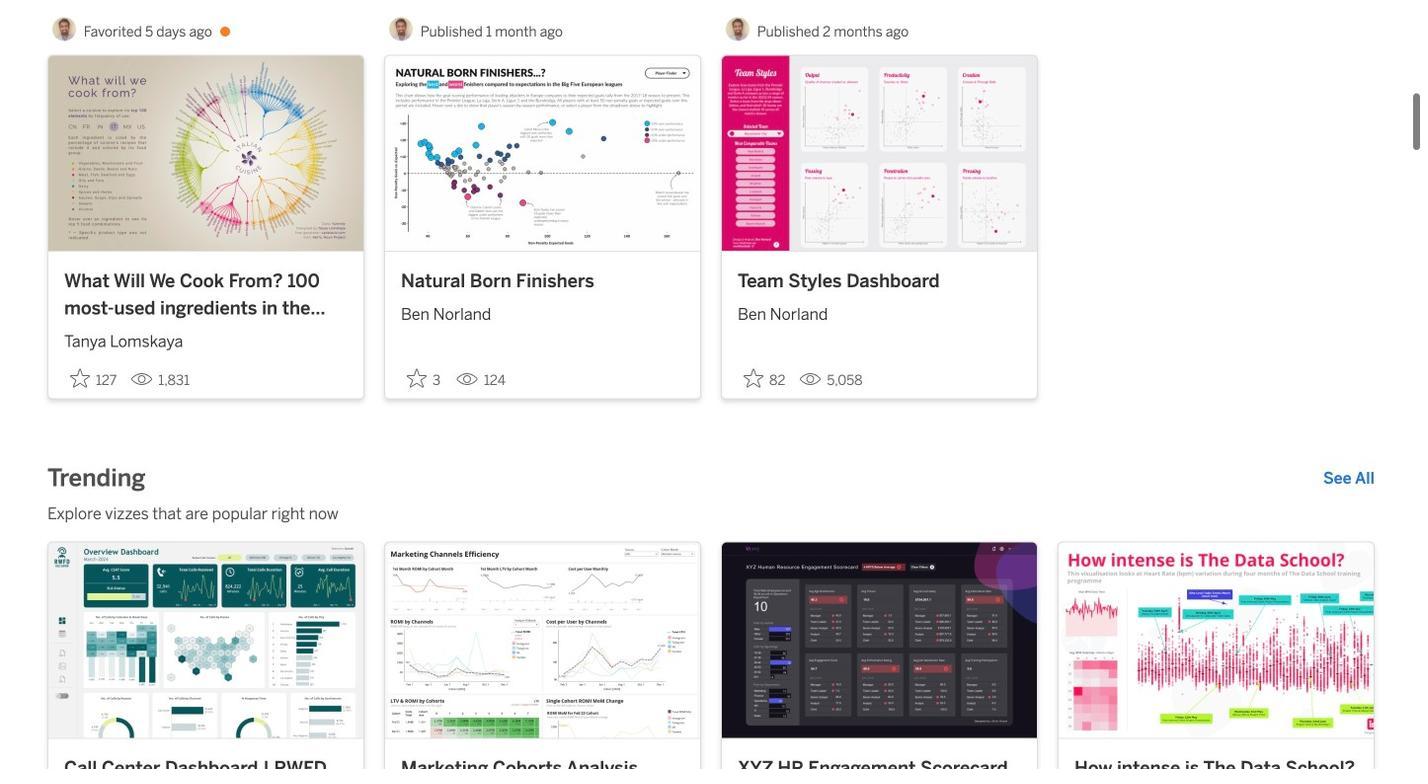 Task type: locate. For each thing, give the bounding box(es) containing it.
0 horizontal spatial ben norland image
[[52, 17, 76, 41]]

2 ben norland image from the left
[[389, 17, 413, 41]]

ben norland image
[[52, 17, 76, 41], [389, 17, 413, 41]]

0 horizontal spatial add favorite image
[[70, 369, 90, 388]]

add favorite image
[[70, 369, 90, 388], [407, 369, 427, 388]]

Add Favorite button
[[64, 363, 123, 395], [401, 363, 448, 395], [738, 363, 792, 395]]

add favorite button for ben norland image corresponding to 1st add favorite icon
[[64, 363, 123, 395]]

1 add favorite button from the left
[[64, 363, 123, 395]]

1 horizontal spatial add favorite button
[[401, 363, 448, 395]]

ben norland image
[[726, 17, 750, 41]]

1 horizontal spatial ben norland image
[[389, 17, 413, 41]]

2 add favorite button from the left
[[401, 363, 448, 395]]

1 ben norland image from the left
[[52, 17, 76, 41]]

2 horizontal spatial add favorite button
[[738, 363, 792, 395]]

see all trending element
[[1324, 467, 1375, 490]]

3 add favorite button from the left
[[738, 363, 792, 395]]

1 horizontal spatial add favorite image
[[407, 369, 427, 388]]

0 horizontal spatial add favorite button
[[64, 363, 123, 395]]

workbook thumbnail image
[[48, 56, 364, 251], [385, 56, 700, 251], [722, 56, 1037, 251], [48, 543, 364, 738], [385, 543, 700, 738], [722, 543, 1037, 738], [1059, 543, 1374, 738]]

trending heading
[[47, 463, 145, 494]]



Task type: vqa. For each thing, say whether or not it's contained in the screenshot.
Salesforce Logo
no



Task type: describe. For each thing, give the bounding box(es) containing it.
ben norland image for 1st add favorite icon
[[52, 17, 76, 41]]

add favorite button for ben norland icon
[[738, 363, 792, 395]]

1 add favorite image from the left
[[70, 369, 90, 388]]

ben norland image for 2nd add favorite icon
[[389, 17, 413, 41]]

2 add favorite image from the left
[[407, 369, 427, 388]]

add favorite image
[[744, 369, 764, 388]]

explore vizzes that are popular right now element
[[47, 502, 1375, 526]]

add favorite button for 2nd add favorite icon ben norland image
[[401, 363, 448, 395]]



